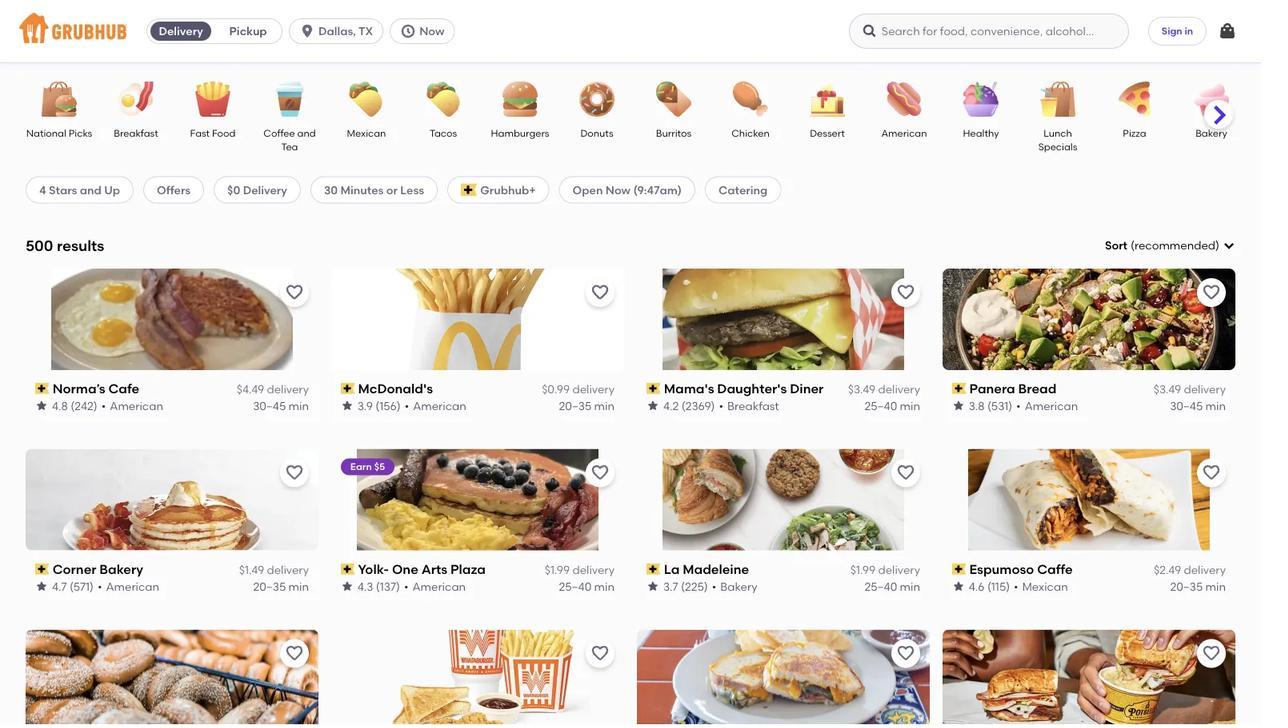 Task type: vqa. For each thing, say whether or not it's contained in the screenshot.
Healthy image
yes



Task type: describe. For each thing, give the bounding box(es) containing it.
panera bread logo image
[[943, 269, 1236, 370]]

delivery for mcdonald's
[[572, 383, 615, 397]]

$0
[[227, 183, 240, 197]]

la madeleine logo image
[[637, 449, 930, 551]]

4.6
[[969, 580, 985, 594]]

food
[[212, 127, 236, 139]]

dallas, tx button
[[289, 18, 390, 44]]

catering
[[719, 183, 768, 197]]

plaza
[[451, 562, 486, 577]]

(531)
[[988, 399, 1013, 413]]

american for panera bread
[[1025, 399, 1078, 413]]

pickup
[[229, 24, 267, 38]]

star icon image for yolk- one arts plaza
[[341, 580, 354, 593]]

• breakfast
[[719, 399, 779, 413]]

4 stars and up
[[39, 183, 120, 197]]

star icon image for mama's daughter's diner
[[647, 400, 659, 413]]

• bakery
[[712, 580, 757, 594]]

bakery for corner bakery
[[99, 562, 143, 577]]

caffe
[[1037, 562, 1073, 577]]

panera bread
[[970, 381, 1057, 397]]

$3.49 for panera bread
[[1154, 383, 1181, 397]]

burritos image
[[646, 82, 702, 117]]

mcdonald's
[[358, 381, 433, 397]]

subscription pass image for espumoso caffe
[[952, 564, 966, 575]]

tx
[[359, 24, 373, 38]]

4.3 (137)
[[358, 580, 400, 594]]

panera
[[970, 381, 1015, 397]]

in
[[1185, 25, 1193, 37]]

$1.49 delivery
[[239, 564, 309, 577]]

less
[[400, 183, 424, 197]]

20–35 min for espumoso caffe
[[1170, 580, 1226, 594]]

1 vertical spatial breakfast
[[727, 399, 779, 413]]

daughter's
[[717, 381, 787, 397]]

$0.99 delivery
[[542, 383, 615, 397]]

lunch specials
[[1038, 127, 1077, 153]]

500 results
[[26, 237, 104, 255]]

20–35 min for corner bakery
[[253, 580, 309, 594]]

4.7 (571)
[[52, 580, 94, 594]]

madeleine
[[683, 562, 749, 577]]

$4.49
[[237, 383, 264, 397]]

save this restaurant button for 'allgood cafe logo'
[[891, 640, 920, 669]]

fast food
[[190, 127, 236, 139]]

• american for yolk- one arts plaza
[[404, 580, 466, 594]]

• for mama's daughter's diner
[[719, 399, 723, 413]]

mama's daughter's diner logo image
[[663, 269, 904, 370]]

allgood cafe logo image
[[637, 630, 930, 726]]

delivery for norma's cafe
[[267, 383, 309, 397]]

save this restaurant button for sclafani's new york bagels and sandwiches logo
[[280, 640, 309, 669]]

coffee and tea image
[[262, 82, 318, 117]]

corner bakery logo image
[[26, 449, 318, 551]]

4
[[39, 183, 46, 197]]

save this restaurant image for panera bread
[[1202, 283, 1221, 302]]

min for yolk- one arts plaza
[[594, 580, 615, 594]]

hamburgers
[[491, 127, 549, 139]]

main navigation navigation
[[0, 0, 1261, 62]]

$2.49
[[1154, 564, 1181, 577]]

25–40 for arts
[[559, 580, 592, 594]]

results
[[57, 237, 104, 255]]

yolk-
[[358, 562, 389, 577]]

tea
[[281, 141, 298, 153]]

$3.49 delivery for panera bread
[[1154, 383, 1226, 397]]

specials
[[1038, 141, 1077, 153]]

subscription pass image for norma's cafe
[[35, 383, 49, 395]]

svg image up 'american' image
[[862, 23, 878, 39]]

$1.99 delivery for yolk- one arts plaza
[[545, 564, 615, 577]]

sign in
[[1162, 25, 1193, 37]]

2 horizontal spatial bakery
[[1196, 127, 1227, 139]]

american for mcdonald's
[[413, 399, 467, 413]]

25–40 min for arts
[[559, 580, 615, 594]]

chicken image
[[723, 82, 779, 117]]

save this restaurant button for the espumoso caffe logo
[[1197, 459, 1226, 488]]

subscription pass image for corner bakery
[[35, 564, 49, 575]]

save this restaurant image for the la madeleine logo
[[896, 464, 915, 483]]

save this restaurant button for corner bakery logo
[[280, 459, 309, 488]]

25–40 min for diner
[[865, 399, 920, 413]]

save this restaurant button for potbelly sandwich works logo
[[1197, 640, 1226, 669]]

0 horizontal spatial breakfast
[[114, 127, 158, 139]]

4.7
[[52, 580, 67, 594]]

3.9 (156)
[[358, 399, 401, 413]]

save this restaurant button for mama's daughter's diner logo
[[891, 278, 920, 307]]

star icon image for la madeleine
[[647, 580, 659, 593]]

one
[[392, 562, 419, 577]]

• american for mcdonald's
[[405, 399, 467, 413]]

offers
[[157, 183, 191, 197]]

la madeleine
[[664, 562, 749, 577]]

breakfast image
[[108, 82, 164, 117]]

fast food image
[[185, 82, 241, 117]]

delivery button
[[147, 18, 215, 44]]

save this restaurant image for mcdonald's
[[591, 283, 610, 302]]

arts
[[422, 562, 448, 577]]

donuts image
[[569, 82, 625, 117]]

min for la madeleine
[[900, 580, 920, 594]]

min for espumoso caffe
[[1206, 580, 1226, 594]]

dallas,
[[319, 24, 356, 38]]

$1.99 delivery for la madeleine
[[850, 564, 920, 577]]

3.9
[[358, 399, 373, 413]]

4.8 (242)
[[52, 399, 97, 413]]

la
[[664, 562, 680, 577]]

dessert image
[[799, 82, 855, 117]]

(2369)
[[682, 399, 715, 413]]

svg image
[[1218, 22, 1237, 41]]

minutes
[[341, 183, 384, 197]]

(225)
[[681, 580, 708, 594]]

• for norma's cafe
[[101, 399, 106, 413]]

donuts
[[580, 127, 613, 139]]

burritos
[[656, 127, 692, 139]]

american image
[[876, 82, 932, 117]]

(242)
[[71, 399, 97, 413]]

espumoso caffe logo image
[[943, 449, 1236, 551]]

mexican image
[[338, 82, 394, 117]]

30
[[324, 183, 338, 197]]

$4.49 delivery
[[237, 383, 309, 397]]

pizza
[[1123, 127, 1146, 139]]

diner
[[790, 381, 824, 397]]

bread
[[1019, 381, 1057, 397]]

20–35 for espumoso caffe
[[1170, 580, 1203, 594]]

norma's cafe logo image
[[51, 269, 293, 370]]

yolk- one arts plaza logo image
[[357, 449, 599, 551]]

• for espumoso caffe
[[1014, 580, 1019, 594]]

20–35 min for mcdonald's
[[559, 399, 615, 413]]

subscription pass image for la madeleine
[[647, 564, 661, 575]]

• for la madeleine
[[712, 580, 716, 594]]

save this restaurant image for whataburger logo
[[591, 645, 610, 664]]

grubhub+
[[480, 183, 536, 197]]

sign
[[1162, 25, 1182, 37]]

30–45 min for panera bread
[[1170, 399, 1226, 413]]

4.6 (115)
[[969, 580, 1010, 594]]

save this restaurant image for corner bakery
[[285, 464, 304, 483]]

and inside coffee and tea
[[297, 127, 316, 139]]

coffee
[[264, 127, 295, 139]]

norma's cafe
[[53, 381, 139, 397]]

1 vertical spatial and
[[80, 183, 102, 197]]

subscription pass image for yolk- one arts plaza
[[341, 564, 355, 575]]

mama's daughter's diner
[[664, 381, 824, 397]]

american for corner bakery
[[106, 580, 159, 594]]



Task type: locate. For each thing, give the bounding box(es) containing it.
(9:47am)
[[633, 183, 682, 197]]

star icon image left 4.2
[[647, 400, 659, 413]]

0 horizontal spatial subscription pass image
[[341, 383, 355, 395]]

save this restaurant image
[[896, 283, 915, 302], [591, 464, 610, 483], [896, 464, 915, 483], [1202, 464, 1221, 483], [285, 645, 304, 664], [591, 645, 610, 664]]

• for panera bread
[[1017, 399, 1021, 413]]

• for yolk- one arts plaza
[[404, 580, 409, 594]]

0 vertical spatial bakery
[[1196, 127, 1227, 139]]

tacos image
[[415, 82, 471, 117]]

2 30–45 min from the left
[[1170, 399, 1226, 413]]

american down 'american' image
[[881, 127, 927, 139]]

star icon image for corner bakery
[[35, 580, 48, 593]]

Search for food, convenience, alcohol... search field
[[849, 14, 1129, 49]]

sign in button
[[1148, 17, 1207, 46]]

subscription pass image left espumoso
[[952, 564, 966, 575]]

delivery inside button
[[159, 24, 203, 38]]

american down cafe
[[110, 399, 163, 413]]

1 horizontal spatial mexican
[[1023, 580, 1068, 594]]

save this restaurant image for sclafani's new york bagels and sandwiches logo
[[285, 645, 304, 664]]

save this restaurant button for panera bread logo
[[1197, 278, 1226, 307]]

healthy
[[963, 127, 999, 139]]

1 horizontal spatial 20–35 min
[[559, 399, 615, 413]]

• american down cafe
[[101, 399, 163, 413]]

• down norma's cafe
[[101, 399, 106, 413]]

american
[[881, 127, 927, 139], [110, 399, 163, 413], [413, 399, 467, 413], [1025, 399, 1078, 413], [106, 580, 159, 594], [413, 580, 466, 594]]

20–35 down $0.99 delivery
[[559, 399, 592, 413]]

corner
[[53, 562, 96, 577]]

national picks image
[[31, 82, 87, 117]]

save this restaurant button for norma's cafe logo
[[280, 278, 309, 307]]

now inside button
[[419, 24, 445, 38]]

subscription pass image for mama's daughter's diner
[[647, 383, 661, 395]]

1 horizontal spatial now
[[606, 183, 631, 197]]

subscription pass image left la
[[647, 564, 661, 575]]

star icon image left 3.7
[[647, 580, 659, 593]]

subscription pass image left yolk-
[[341, 564, 355, 575]]

1 horizontal spatial and
[[297, 127, 316, 139]]

star icon image for mcdonald's
[[341, 400, 354, 413]]

save this restaurant image for mama's daughter's diner logo
[[896, 283, 915, 302]]

breakfast
[[114, 127, 158, 139], [727, 399, 779, 413]]

star icon image for norma's cafe
[[35, 400, 48, 413]]

3.8
[[969, 399, 985, 413]]

20–35 min
[[559, 399, 615, 413], [253, 580, 309, 594], [1170, 580, 1226, 594]]

delivery for corner bakery
[[267, 564, 309, 577]]

delivery for panera bread
[[1184, 383, 1226, 397]]

0 vertical spatial breakfast
[[114, 127, 158, 139]]

breakfast down daughter's
[[727, 399, 779, 413]]

stars
[[49, 183, 77, 197]]

delivery for mama's daughter's diner
[[878, 383, 920, 397]]

$1.99 for yolk- one arts plaza
[[545, 564, 570, 577]]

• down madeleine
[[712, 580, 716, 594]]

1 horizontal spatial 30–45 min
[[1170, 399, 1226, 413]]

healthy image
[[953, 82, 1009, 117]]

0 vertical spatial delivery
[[159, 24, 203, 38]]

min for panera bread
[[1206, 399, 1226, 413]]

• american for norma's cafe
[[101, 399, 163, 413]]

1 $1.99 delivery from the left
[[545, 564, 615, 577]]

0 horizontal spatial $1.99
[[545, 564, 570, 577]]

$0.99
[[542, 383, 570, 397]]

2 $1.99 from the left
[[850, 564, 876, 577]]

tacos
[[430, 127, 457, 139]]

and left up
[[80, 183, 102, 197]]

30 minutes or less
[[324, 183, 424, 197]]

open
[[573, 183, 603, 197]]

1 horizontal spatial 30–45
[[1170, 399, 1203, 413]]

1 horizontal spatial $1.99 delivery
[[850, 564, 920, 577]]

star icon image left '3.9'
[[341, 400, 354, 413]]

• american down corner bakery
[[98, 580, 159, 594]]

subscription pass image for mcdonald's
[[341, 383, 355, 395]]

and up tea
[[297, 127, 316, 139]]

bakery down bakery image
[[1196, 127, 1227, 139]]

0 vertical spatial and
[[297, 127, 316, 139]]

• for corner bakery
[[98, 580, 102, 594]]

30–45 for norma's cafe
[[253, 399, 286, 413]]

• right (2369)
[[719, 399, 723, 413]]

20–35 min down $2.49 delivery
[[1170, 580, 1226, 594]]

25–40 for diner
[[865, 399, 897, 413]]

1 horizontal spatial breakfast
[[727, 399, 779, 413]]

0 horizontal spatial 20–35
[[253, 580, 286, 594]]

0 vertical spatial now
[[419, 24, 445, 38]]

open now (9:47am)
[[573, 183, 682, 197]]

star icon image left 4.3
[[341, 580, 354, 593]]

0 horizontal spatial bakery
[[99, 562, 143, 577]]

25–40 min
[[865, 399, 920, 413], [559, 580, 615, 594], [865, 580, 920, 594]]

4.2 (2369)
[[663, 399, 715, 413]]

1 horizontal spatial $3.49 delivery
[[1154, 383, 1226, 397]]

0 horizontal spatial now
[[419, 24, 445, 38]]

• down one
[[404, 580, 409, 594]]

1 vertical spatial now
[[606, 183, 631, 197]]

star icon image left the 4.6
[[952, 580, 965, 593]]

0 horizontal spatial delivery
[[159, 24, 203, 38]]

30–45 min
[[253, 399, 309, 413], [1170, 399, 1226, 413]]

1 $3.49 delivery from the left
[[848, 383, 920, 397]]

1 horizontal spatial delivery
[[243, 183, 287, 197]]

1 vertical spatial delivery
[[243, 183, 287, 197]]

min for corner bakery
[[289, 580, 309, 594]]

1 horizontal spatial bakery
[[720, 580, 757, 594]]

20–35 down $1.49 delivery
[[253, 580, 286, 594]]

1 vertical spatial subscription pass image
[[952, 564, 966, 575]]

• american down mcdonald's at the bottom left of the page
[[405, 399, 467, 413]]

dessert
[[810, 127, 845, 139]]

svg image left dallas, at the left
[[299, 23, 315, 39]]

(571)
[[70, 580, 94, 594]]

subscription pass image left mama's
[[647, 383, 661, 395]]

save this restaurant button for whataburger logo
[[586, 640, 615, 669]]

25–40
[[865, 399, 897, 413], [559, 580, 592, 594], [865, 580, 897, 594]]

whataburger logo image
[[331, 630, 624, 726]]

$1.99 delivery
[[545, 564, 615, 577], [850, 564, 920, 577]]

mexican down mexican 'image' on the left of the page
[[347, 127, 386, 139]]

recommended
[[1135, 239, 1216, 252]]

star icon image left 4.7
[[35, 580, 48, 593]]

now
[[419, 24, 445, 38], [606, 183, 631, 197]]

american down corner bakery
[[106, 580, 159, 594]]

• american for corner bakery
[[98, 580, 159, 594]]

• american for panera bread
[[1017, 399, 1078, 413]]

0 horizontal spatial mexican
[[347, 127, 386, 139]]

3.7
[[663, 580, 678, 594]]

• american down arts
[[404, 580, 466, 594]]

bakery image
[[1183, 82, 1240, 117]]

delivery for la madeleine
[[878, 564, 920, 577]]

$1.99
[[545, 564, 570, 577], [850, 564, 876, 577]]

$1.49
[[239, 564, 264, 577]]

earn $5
[[350, 461, 385, 473]]

now right open
[[606, 183, 631, 197]]

20–35 min down $0.99 delivery
[[559, 399, 615, 413]]

up
[[104, 183, 120, 197]]

star icon image
[[35, 400, 48, 413], [341, 400, 354, 413], [647, 400, 659, 413], [952, 400, 965, 413], [35, 580, 48, 593], [341, 580, 354, 593], [647, 580, 659, 593], [952, 580, 965, 593]]

svg image
[[299, 23, 315, 39], [400, 23, 416, 39], [862, 23, 878, 39], [1223, 239, 1236, 252]]

mcdonald's logo image
[[331, 269, 624, 370]]

$1.99 for la madeleine
[[850, 564, 876, 577]]

corner bakery
[[53, 562, 143, 577]]

$3.49 for mama's daughter's diner
[[848, 383, 875, 397]]

lunch
[[1044, 127, 1072, 139]]

star icon image for espumoso caffe
[[952, 580, 965, 593]]

min for mama's daughter's diner
[[900, 399, 920, 413]]

$5
[[374, 461, 385, 473]]

lunch specials image
[[1030, 82, 1086, 117]]

1 horizontal spatial 20–35
[[559, 399, 592, 413]]

30–45
[[253, 399, 286, 413], [1170, 399, 1203, 413]]

subscription pass image left mcdonald's at the bottom left of the page
[[341, 383, 355, 395]]

0 horizontal spatial $3.49 delivery
[[848, 383, 920, 397]]

subscription pass image left the panera
[[952, 383, 966, 395]]

svg image right tx at top
[[400, 23, 416, 39]]

0 horizontal spatial 30–45 min
[[253, 399, 309, 413]]

2 $1.99 delivery from the left
[[850, 564, 920, 577]]

3.8 (531)
[[969, 399, 1013, 413]]

subscription pass image
[[35, 383, 49, 395], [647, 383, 661, 395], [952, 383, 966, 395], [35, 564, 49, 575], [341, 564, 355, 575], [647, 564, 661, 575]]

• right '(115)'
[[1014, 580, 1019, 594]]

potbelly sandwich works logo image
[[943, 630, 1236, 726]]

now button
[[390, 18, 461, 44]]

espumoso caffe
[[970, 562, 1073, 577]]

• down corner bakery
[[98, 580, 102, 594]]

coffee and tea
[[264, 127, 316, 153]]

svg image inside dallas, tx button
[[299, 23, 315, 39]]

grubhub plus flag logo image
[[461, 184, 477, 196]]

$3.49
[[848, 383, 875, 397], [1154, 383, 1181, 397]]

3.7 (225)
[[663, 580, 708, 594]]

svg image right )
[[1223, 239, 1236, 252]]

save this restaurant button for mcdonald's logo at the left of the page
[[586, 278, 615, 307]]

1 30–45 from the left
[[253, 399, 286, 413]]

0 vertical spatial subscription pass image
[[341, 383, 355, 395]]

0 vertical spatial mexican
[[347, 127, 386, 139]]

chicken
[[732, 127, 770, 139]]

(115)
[[988, 580, 1010, 594]]

• mexican
[[1014, 580, 1068, 594]]

(137)
[[376, 580, 400, 594]]

sclafani's new york bagels and sandwiches logo image
[[26, 630, 318, 726]]

national picks
[[26, 127, 92, 139]]

pickup button
[[215, 18, 282, 44]]

1 horizontal spatial $1.99
[[850, 564, 876, 577]]

american for yolk- one arts plaza
[[413, 580, 466, 594]]

save this restaurant button
[[280, 278, 309, 307], [586, 278, 615, 307], [891, 278, 920, 307], [1197, 278, 1226, 307], [280, 459, 309, 488], [586, 459, 615, 488], [891, 459, 920, 488], [1197, 459, 1226, 488], [280, 640, 309, 669], [586, 640, 615, 669], [891, 640, 920, 669], [1197, 640, 1226, 669]]

• american down bread
[[1017, 399, 1078, 413]]

0 horizontal spatial and
[[80, 183, 102, 197]]

1 horizontal spatial $3.49
[[1154, 383, 1181, 397]]

min for norma's cafe
[[289, 399, 309, 413]]

1 horizontal spatial subscription pass image
[[952, 564, 966, 575]]

20–35 for mcdonald's
[[559, 399, 592, 413]]

earn
[[350, 461, 372, 473]]

0 horizontal spatial 30–45
[[253, 399, 286, 413]]

• right (156)
[[405, 399, 409, 413]]

star icon image for panera bread
[[952, 400, 965, 413]]

picks
[[69, 127, 92, 139]]

delivery
[[159, 24, 203, 38], [243, 183, 287, 197]]

4.8
[[52, 399, 68, 413]]

1 vertical spatial mexican
[[1023, 580, 1068, 594]]

save this restaurant image
[[285, 283, 304, 302], [591, 283, 610, 302], [1202, 283, 1221, 302], [285, 464, 304, 483], [896, 645, 915, 664], [1202, 645, 1221, 664]]

30–45 min for norma's cafe
[[253, 399, 309, 413]]

bakery for • bakery
[[720, 580, 757, 594]]

bakery right corner
[[99, 562, 143, 577]]

subscription pass image left corner
[[35, 564, 49, 575]]

star icon image left 3.8
[[952, 400, 965, 413]]

cafe
[[108, 381, 139, 397]]

delivery
[[267, 383, 309, 397], [572, 383, 615, 397], [878, 383, 920, 397], [1184, 383, 1226, 397], [267, 564, 309, 577], [573, 564, 615, 577], [878, 564, 920, 577], [1184, 564, 1226, 577]]

1 $1.99 from the left
[[545, 564, 570, 577]]

• for mcdonald's
[[405, 399, 409, 413]]

delivery for espumoso caffe
[[1184, 564, 1226, 577]]

$3.49 delivery for mama's daughter's diner
[[848, 383, 920, 397]]

or
[[386, 183, 398, 197]]

svg image inside 'now' button
[[400, 23, 416, 39]]

• down panera bread
[[1017, 399, 1021, 413]]

save this restaurant image for the espumoso caffe logo
[[1202, 464, 1221, 483]]

now right tx at top
[[419, 24, 445, 38]]

None field
[[1105, 238, 1236, 254]]

0 horizontal spatial $3.49
[[848, 383, 875, 397]]

subscription pass image left norma's
[[35, 383, 49, 395]]

2 $3.49 from the left
[[1154, 383, 1181, 397]]

save this restaurant button for the la madeleine logo
[[891, 459, 920, 488]]

pizza image
[[1107, 82, 1163, 117]]

1 30–45 min from the left
[[253, 399, 309, 413]]

(
[[1131, 239, 1135, 252]]

american for norma's cafe
[[110, 399, 163, 413]]

30–45 for panera bread
[[1170, 399, 1203, 413]]

subscription pass image
[[341, 383, 355, 395], [952, 564, 966, 575]]

none field containing sort
[[1105, 238, 1236, 254]]

1 $3.49 from the left
[[848, 383, 875, 397]]

hamburgers image
[[492, 82, 548, 117]]

2 30–45 from the left
[[1170, 399, 1203, 413]]

star icon image left "4.8"
[[35, 400, 48, 413]]

1 vertical spatial bakery
[[99, 562, 143, 577]]

(156)
[[376, 399, 401, 413]]

)
[[1216, 239, 1220, 252]]

20–35 min down $1.49 delivery
[[253, 580, 309, 594]]

save this restaurant image for norma's cafe
[[285, 283, 304, 302]]

delivery left "pickup" button
[[159, 24, 203, 38]]

20–35 for corner bakery
[[253, 580, 286, 594]]

sort
[[1105, 239, 1128, 252]]

0 horizontal spatial 20–35 min
[[253, 580, 309, 594]]

2 vertical spatial bakery
[[720, 580, 757, 594]]

bakery down madeleine
[[720, 580, 757, 594]]

500
[[26, 237, 53, 255]]

breakfast down breakfast image
[[114, 127, 158, 139]]

0 horizontal spatial $1.99 delivery
[[545, 564, 615, 577]]

mama's
[[664, 381, 714, 397]]

american down mcdonald's at the bottom left of the page
[[413, 399, 467, 413]]

20–35 down $2.49 delivery
[[1170, 580, 1203, 594]]

mexican down caffe
[[1023, 580, 1068, 594]]

min for mcdonald's
[[594, 399, 615, 413]]

national
[[26, 127, 66, 139]]

american down bread
[[1025, 399, 1078, 413]]

subscription pass image for panera bread
[[952, 383, 966, 395]]

2 horizontal spatial 20–35
[[1170, 580, 1203, 594]]

2 horizontal spatial 20–35 min
[[1170, 580, 1226, 594]]

american down arts
[[413, 580, 466, 594]]

2 $3.49 delivery from the left
[[1154, 383, 1226, 397]]

espumoso
[[970, 562, 1034, 577]]

delivery for yolk- one arts plaza
[[573, 564, 615, 577]]

$3.49 delivery
[[848, 383, 920, 397], [1154, 383, 1226, 397]]

delivery right $0
[[243, 183, 287, 197]]



